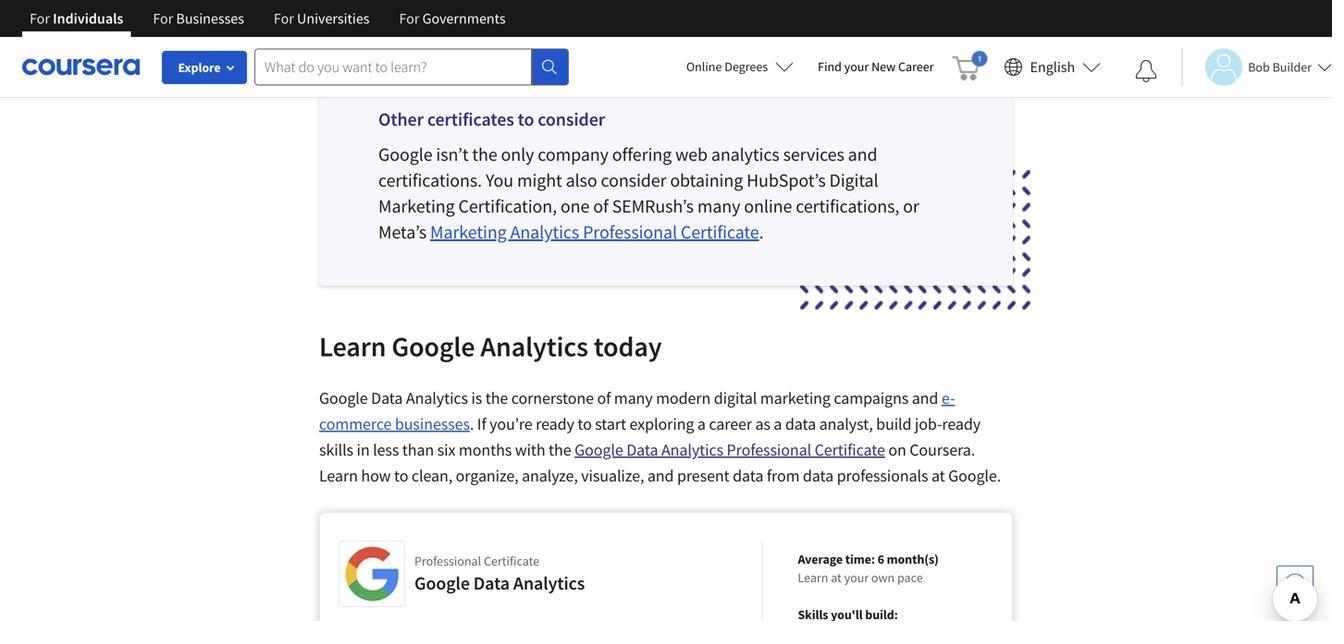 Task type: vqa. For each thing, say whether or not it's contained in the screenshot.
the tuition,
no



Task type: locate. For each thing, give the bounding box(es) containing it.
to left start
[[578, 414, 592, 435]]

for for universities
[[274, 9, 294, 28]]

1 vertical spatial .
[[470, 414, 474, 435]]

. left the if
[[470, 414, 474, 435]]

for individuals
[[30, 9, 123, 28]]

analyze,
[[522, 466, 578, 487]]

and for google.
[[648, 466, 674, 487]]

the
[[472, 143, 498, 166], [486, 388, 508, 409], [549, 440, 572, 461]]

build
[[877, 414, 912, 435]]

certificate down analyst,
[[815, 440, 886, 461]]

exploring
[[630, 414, 694, 435]]

1 vertical spatial data
[[627, 440, 658, 461]]

how
[[361, 466, 391, 487]]

1 vertical spatial at
[[831, 570, 842, 587]]

the inside ". if you're ready to start exploring a career as a data analyst, build job-ready skills in less than six months with the"
[[549, 440, 572, 461]]

1 horizontal spatial at
[[932, 466, 946, 487]]

online degrees button
[[672, 46, 809, 87]]

professional down as
[[727, 440, 812, 461]]

1 vertical spatial consider
[[601, 169, 667, 192]]

0 vertical spatial data
[[371, 388, 403, 409]]

your
[[845, 58, 869, 75], [845, 570, 869, 587]]

find your new career link
[[809, 56, 944, 79]]

0 horizontal spatial a
[[698, 414, 706, 435]]

0 horizontal spatial certificate
[[681, 221, 760, 244]]

consider down offering
[[601, 169, 667, 192]]

0 horizontal spatial data
[[371, 388, 403, 409]]

your down "time:"
[[845, 570, 869, 587]]

analytics up the businesses
[[406, 388, 468, 409]]

analytics for google data analytics professional certificate
[[662, 440, 724, 461]]

of inside google isn't the only company offering web analytics services and certifications. you might also consider obtaining hubspot's digital marketing certification, one of semrush's many online certifications, or meta's
[[593, 195, 609, 218]]

2 vertical spatial data
[[474, 572, 510, 596]]

1 vertical spatial certificate
[[815, 440, 886, 461]]

web
[[676, 143, 708, 166]]

many
[[698, 195, 741, 218], [614, 388, 653, 409]]

at down coursera.
[[932, 466, 946, 487]]

google down start
[[575, 440, 624, 461]]

company
[[538, 143, 609, 166]]

for up what do you want to learn? text field
[[399, 9, 420, 28]]

ready down cornerstone
[[536, 414, 575, 435]]

for governments
[[399, 9, 506, 28]]

skills
[[319, 440, 354, 461]]

1 vertical spatial marketing
[[430, 221, 507, 244]]

1 vertical spatial many
[[614, 388, 653, 409]]

analyst,
[[820, 414, 873, 435]]

data for google data analytics is the cornerstone of many modern digital marketing campaigns and
[[371, 388, 403, 409]]

for left universities
[[274, 9, 294, 28]]

own
[[872, 570, 895, 587]]

data down google data analytics professional certificate link
[[733, 466, 764, 487]]

start
[[595, 414, 627, 435]]

obtaining
[[670, 169, 743, 192]]

with
[[515, 440, 546, 461]]

than
[[402, 440, 434, 461]]

data inside professional certificate google data analytics
[[474, 572, 510, 596]]

1 ready from the left
[[536, 414, 575, 435]]

What do you want to learn? text field
[[255, 49, 532, 86]]

many up start
[[614, 388, 653, 409]]

2 for from the left
[[153, 9, 173, 28]]

on down build
[[889, 440, 907, 461]]

of
[[593, 195, 609, 218], [597, 388, 611, 409]]

. inside ". if you're ready to start exploring a career as a data analyst, build job-ready skills in less than six months with the"
[[470, 414, 474, 435]]

analytics
[[712, 143, 780, 166]]

on
[[577, 8, 595, 29], [889, 440, 907, 461]]

online
[[744, 195, 793, 218]]

certificate
[[681, 221, 760, 244], [815, 440, 886, 461]]

0 horizontal spatial professional
[[583, 221, 677, 244]]

the inside google isn't the only company offering web analytics services and certifications. you might also consider obtaining hubspot's digital marketing certification, one of semrush's many online certifications, or meta's
[[472, 143, 498, 166]]

1 horizontal spatial data
[[474, 572, 510, 596]]

1 horizontal spatial and
[[848, 143, 878, 166]]

and up the digital
[[848, 143, 878, 166]]

1 horizontal spatial on
[[889, 440, 907, 461]]

0 vertical spatial .
[[760, 221, 764, 244]]

data
[[371, 388, 403, 409], [627, 440, 658, 461], [474, 572, 510, 596]]

learn up commerce
[[319, 329, 386, 364]]

the up you
[[472, 143, 498, 166]]

professional certificate google data analytics
[[415, 553, 585, 596]]

google up commerce
[[319, 388, 368, 409]]

2 horizontal spatial data
[[627, 440, 658, 461]]

for businesses
[[153, 9, 244, 28]]

marketing down the certification,
[[430, 221, 507, 244]]

1 for from the left
[[30, 9, 50, 28]]

data for google data analytics professional certificate
[[627, 440, 658, 461]]

of right one
[[593, 195, 609, 218]]

is
[[471, 388, 482, 409]]

coursera image
[[22, 52, 140, 82]]

on inside on coursera. learn how to clean, organize, analyze, visualize, and present data from data professionals at google.
[[889, 440, 907, 461]]

commerce
[[319, 414, 392, 435]]

cornerstone
[[512, 388, 594, 409]]

1 vertical spatial professional
[[727, 440, 812, 461]]

1 vertical spatial and
[[912, 388, 939, 409]]

0 vertical spatial professional
[[583, 221, 677, 244]]

universities
[[297, 9, 370, 28]]

and inside google isn't the only company offering web analytics services and certifications. you might also consider obtaining hubspot's digital marketing certification, one of semrush's many online certifications, or meta's
[[848, 143, 878, 166]]

professional down the semrush's
[[583, 221, 677, 244]]

explore
[[178, 59, 221, 76]]

for
[[30, 9, 50, 28], [153, 9, 173, 28], [274, 9, 294, 28], [399, 9, 420, 28]]

2 ready from the left
[[943, 414, 981, 435]]

0 horizontal spatial many
[[614, 388, 653, 409]]

professionals
[[837, 466, 929, 487]]

marketing
[[761, 388, 831, 409]]

2 vertical spatial and
[[648, 466, 674, 487]]

0 horizontal spatial on
[[577, 8, 595, 29]]

3 for from the left
[[274, 9, 294, 28]]

also
[[566, 169, 598, 192]]

0 horizontal spatial .
[[470, 414, 474, 435]]

0 vertical spatial of
[[593, 195, 609, 218]]

data down marketing at the bottom of the page
[[786, 414, 816, 435]]

6
[[878, 552, 885, 568]]

2 your from the top
[[845, 570, 869, 587]]

a left career at the right of the page
[[698, 414, 706, 435]]

1 vertical spatial learn
[[319, 466, 358, 487]]

many inside google isn't the only company offering web analytics services and certifications. you might also consider obtaining hubspot's digital marketing certification, one of semrush's many online certifications, or meta's
[[698, 195, 741, 218]]

1 horizontal spatial .
[[760, 221, 764, 244]]

+
[[739, 8, 747, 29]]

marketing down certifications.
[[379, 195, 455, 218]]

certifications.
[[379, 169, 482, 192]]

the up analyze,
[[549, 440, 572, 461]]

learn down skills
[[319, 466, 358, 487]]

other
[[379, 108, 424, 131]]

1 horizontal spatial ready
[[943, 414, 981, 435]]

1 vertical spatial on
[[889, 440, 907, 461]]

find your new career
[[818, 58, 934, 75]]

data for a
[[786, 414, 816, 435]]

2 vertical spatial the
[[549, 440, 572, 461]]

ready
[[536, 414, 575, 435], [943, 414, 981, 435]]

ready down e-
[[943, 414, 981, 435]]

0 vertical spatial on
[[577, 8, 595, 29]]

professional
[[583, 221, 677, 244], [727, 440, 812, 461]]

google inside google isn't the only company offering web analytics services and certifications. you might also consider obtaining hubspot's digital marketing certification, one of semrush's many online certifications, or meta's
[[379, 143, 433, 166]]

and down ". if you're ready to start exploring a career as a data analyst, build job-ready skills in less than six months with the"
[[648, 466, 674, 487]]

learn google analytics today
[[319, 329, 662, 364]]

organize,
[[456, 466, 519, 487]]

consider up 'company'
[[538, 108, 605, 131]]

isn't
[[436, 143, 469, 166]]

many down obtaining
[[698, 195, 741, 218]]

consider
[[538, 108, 605, 131], [601, 169, 667, 192]]

None search field
[[255, 49, 569, 86]]

.
[[760, 221, 764, 244], [470, 414, 474, 435]]

degrees
[[725, 58, 768, 75]]

banner navigation
[[15, 0, 521, 37]]

data inside ". if you're ready to start exploring a career as a data analyst, build job-ready skills in less than six months with the"
[[786, 414, 816, 435]]

data down certificate
[[474, 572, 510, 596]]

2 vertical spatial learn
[[798, 570, 829, 587]]

data right from at the right of the page
[[803, 466, 834, 487]]

your right find
[[845, 58, 869, 75]]

learn down average
[[798, 570, 829, 587]]

0 vertical spatial at
[[932, 466, 946, 487]]

today
[[594, 329, 662, 364]]

hubspot's
[[747, 169, 826, 192]]

you're
[[490, 414, 533, 435]]

time:
[[846, 552, 875, 568]]

1 horizontal spatial a
[[774, 414, 782, 435]]

google inside professional certificate google data analytics
[[415, 572, 470, 596]]

data up commerce
[[371, 388, 403, 409]]

and left e-
[[912, 388, 939, 409]]

analytics up present
[[662, 440, 724, 461]]

and inside on coursera. learn how to clean, organize, analyze, visualize, and present data from data professionals at google.
[[648, 466, 674, 487]]

individuals
[[53, 9, 123, 28]]

builder
[[1273, 59, 1312, 75]]

google for google isn't the only company offering web analytics services and certifications. you might also consider obtaining hubspot's digital marketing certification, one of semrush's many online certifications, or meta's
[[379, 143, 433, 166]]

1 horizontal spatial many
[[698, 195, 741, 218]]

0 vertical spatial marketing
[[379, 195, 455, 218]]

data down exploring at bottom
[[627, 440, 658, 461]]

0 vertical spatial many
[[698, 195, 741, 218]]

and
[[848, 143, 878, 166], [912, 388, 939, 409], [648, 466, 674, 487]]

for left businesses
[[153, 9, 173, 28]]

analytics up cornerstone
[[481, 329, 589, 364]]

4 for from the left
[[399, 9, 420, 28]]

0 vertical spatial your
[[845, 58, 869, 75]]

1 vertical spatial your
[[845, 570, 869, 587]]

0 horizontal spatial and
[[648, 466, 674, 487]]

. down online
[[760, 221, 764, 244]]

at down average
[[831, 570, 842, 587]]

google data analytics professional certificate link
[[575, 440, 886, 461]]

2 horizontal spatial and
[[912, 388, 939, 409]]

for left individuals
[[30, 9, 50, 28]]

on left your in the top of the page
[[577, 8, 595, 29]]

1 vertical spatial of
[[597, 388, 611, 409]]

english button
[[997, 37, 1109, 97]]

google for google data analytics is the cornerstone of many modern digital marketing campaigns and
[[319, 388, 368, 409]]

of up start
[[597, 388, 611, 409]]

0 horizontal spatial ready
[[536, 414, 575, 435]]

campaigns
[[834, 388, 909, 409]]

digital
[[714, 388, 757, 409]]

more:
[[358, 8, 400, 29]]

0 horizontal spatial at
[[831, 570, 842, 587]]

data for present
[[733, 466, 764, 487]]

0 vertical spatial the
[[472, 143, 498, 166]]

google for google data analytics professional certificate
[[575, 440, 624, 461]]

to right how
[[394, 466, 408, 487]]

google down the other
[[379, 143, 433, 166]]

the right is
[[486, 388, 508, 409]]

to
[[438, 8, 452, 29], [518, 108, 534, 131], [578, 414, 592, 435], [394, 466, 408, 487]]

analytics down certificate
[[514, 572, 585, 596]]

a right as
[[774, 414, 782, 435]]

certificate down obtaining
[[681, 221, 760, 244]]

google down professional
[[415, 572, 470, 596]]

0 vertical spatial and
[[848, 143, 878, 166]]



Task type: describe. For each thing, give the bounding box(es) containing it.
help center image
[[1285, 574, 1307, 596]]

google up is
[[392, 329, 475, 364]]

modern
[[656, 388, 711, 409]]

on coursera. learn how to clean, organize, analyze, visualize, and present data from data professionals at google.
[[319, 440, 1002, 487]]

certifications
[[483, 8, 574, 29]]

read
[[319, 8, 355, 29]]

list
[[455, 8, 479, 29]]

e- commerce businesses link
[[319, 388, 955, 435]]

at inside average time: 6 month(s) learn at your own pace
[[831, 570, 842, 587]]

0 vertical spatial certificate
[[681, 221, 760, 244]]

less
[[373, 440, 399, 461]]

to up only
[[518, 108, 534, 131]]

1 horizontal spatial certificate
[[815, 440, 886, 461]]

1 your from the top
[[845, 58, 869, 75]]

shopping cart: 1 item image
[[953, 51, 988, 81]]

career
[[899, 58, 934, 75]]

businesses
[[176, 9, 244, 28]]

for for individuals
[[30, 9, 50, 28]]

1 horizontal spatial professional
[[727, 440, 812, 461]]

marketing inside google isn't the only company offering web analytics services and certifications. you might also consider obtaining hubspot's digital marketing certification, one of semrush's many online certifications, or meta's
[[379, 195, 455, 218]]

online degrees
[[687, 58, 768, 75]]

google data analytics is the cornerstone of many modern digital marketing campaigns and
[[319, 388, 942, 409]]

1 vertical spatial the
[[486, 388, 508, 409]]

online
[[687, 58, 722, 75]]

or
[[903, 195, 920, 218]]

month(s)
[[887, 552, 939, 568]]

for for governments
[[399, 9, 420, 28]]

learn inside average time: 6 month(s) learn at your own pace
[[798, 570, 829, 587]]

analytics for learn google analytics today
[[481, 329, 589, 364]]

from
[[767, 466, 800, 487]]

average time: 6 month(s) learn at your own pace
[[798, 552, 939, 587]]

other certificates to consider
[[379, 108, 609, 131]]

for universities
[[274, 9, 370, 28]]

to left list
[[438, 8, 452, 29]]

google.
[[949, 466, 1002, 487]]

meta's
[[379, 221, 427, 244]]

if
[[477, 414, 486, 435]]

english
[[1031, 58, 1076, 76]]

analytics for google data analytics is the cornerstone of many modern digital marketing campaigns and
[[406, 388, 468, 409]]

bob
[[1249, 59, 1271, 75]]

pace
[[898, 570, 923, 587]]

for for businesses
[[153, 9, 173, 28]]

average
[[798, 552, 843, 568]]

new
[[872, 58, 896, 75]]

how
[[403, 8, 435, 29]]

analytics inside professional certificate google data analytics
[[514, 572, 585, 596]]

resume:
[[633, 8, 692, 29]]

six
[[437, 440, 456, 461]]

months
[[459, 440, 512, 461]]

learn inside on coursera. learn how to clean, organize, analyze, visualize, and present data from data professionals at google.
[[319, 466, 358, 487]]

present
[[677, 466, 730, 487]]

your
[[599, 8, 629, 29]]

as
[[756, 414, 771, 435]]

to inside ". if you're ready to start exploring a career as a data analyst, build job-ready skills in less than six months with the"
[[578, 414, 592, 435]]

and for hubspot's
[[848, 143, 878, 166]]

you
[[486, 169, 514, 192]]

to inside on coursera. learn how to clean, organize, analyze, visualize, and present data from data professionals at google.
[[394, 466, 408, 487]]

digital
[[830, 169, 879, 192]]

might
[[517, 169, 562, 192]]

examples
[[750, 8, 816, 29]]

2 a from the left
[[774, 414, 782, 435]]

guide
[[695, 8, 735, 29]]

google image
[[344, 547, 400, 603]]

1 a from the left
[[698, 414, 706, 435]]

google data analytics professional certificate
[[575, 440, 886, 461]]

google isn't the only company offering web analytics services and certifications. you might also consider obtaining hubspot's digital marketing certification, one of semrush's many online certifications, or meta's
[[379, 143, 920, 244]]

consider inside google isn't the only company offering web analytics services and certifications. you might also consider obtaining hubspot's digital marketing certification, one of semrush's many online certifications, or meta's
[[601, 169, 667, 192]]

your inside average time: 6 month(s) learn at your own pace
[[845, 570, 869, 587]]

find
[[818, 58, 842, 75]]

show notifications image
[[1136, 60, 1158, 82]]

analytics down one
[[510, 221, 580, 244]]

one
[[561, 195, 590, 218]]

bob builder
[[1249, 59, 1312, 75]]

governments
[[423, 9, 506, 28]]

e- commerce businesses
[[319, 388, 955, 435]]

certificate
[[484, 553, 540, 570]]

how to list certifications on your resume: guide + examples link
[[403, 8, 816, 29]]

visualize,
[[581, 466, 644, 487]]

job-
[[915, 414, 943, 435]]

explore button
[[162, 51, 247, 84]]

only
[[501, 143, 534, 166]]

read more: how to list certifications on your resume: guide + examples
[[319, 8, 816, 29]]

at inside on coursera. learn how to clean, organize, analyze, visualize, and present data from data professionals at google.
[[932, 466, 946, 487]]

0 vertical spatial learn
[[319, 329, 386, 364]]

semrush's
[[612, 195, 694, 218]]

professional
[[415, 553, 481, 570]]

businesses
[[395, 414, 470, 435]]

. if you're ready to start exploring a career as a data analyst, build job-ready skills in less than six months with the
[[319, 414, 981, 461]]

career
[[709, 414, 752, 435]]

clean,
[[412, 466, 453, 487]]

certification,
[[459, 195, 557, 218]]

0 vertical spatial consider
[[538, 108, 605, 131]]

marketing analytics professional certificate .
[[430, 221, 764, 244]]

services
[[784, 143, 845, 166]]

e-
[[942, 388, 955, 409]]

marketing analytics professional certificate link
[[430, 221, 760, 244]]



